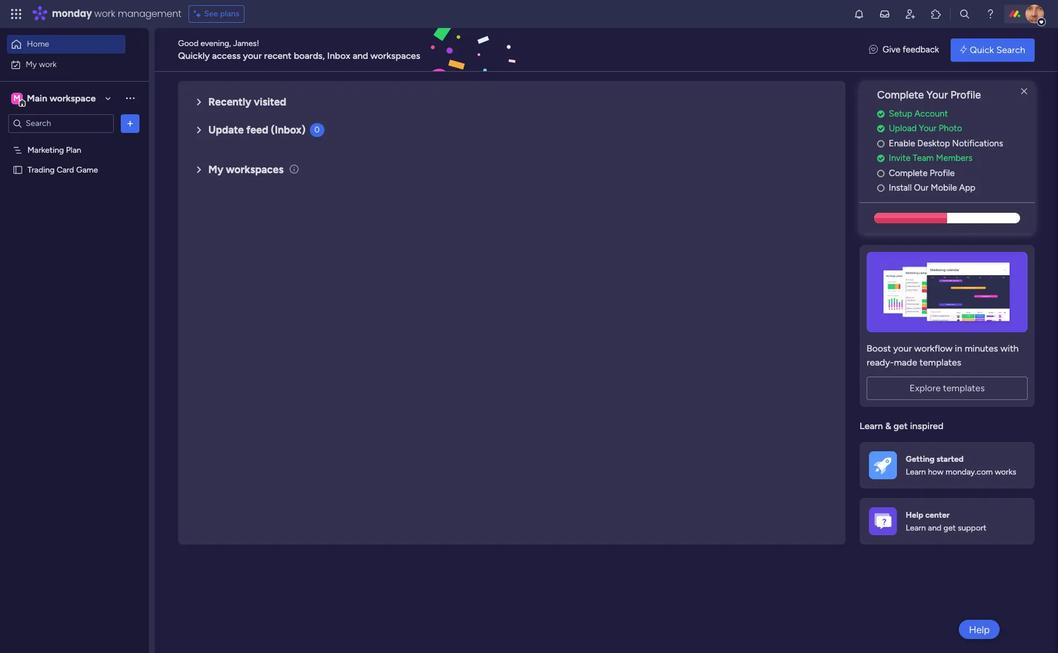 Task type: locate. For each thing, give the bounding box(es) containing it.
complete up install
[[889, 168, 928, 179]]

my for my work
[[26, 59, 37, 69]]

1 vertical spatial complete
[[889, 168, 928, 179]]

how
[[928, 468, 944, 478]]

1 vertical spatial work
[[39, 59, 57, 69]]

open update feed (inbox) image
[[192, 123, 206, 137]]

your down the account
[[919, 123, 937, 134]]

workspaces down update feed (inbox)
[[226, 163, 284, 176]]

management
[[118, 7, 181, 20]]

get down center
[[944, 524, 956, 534]]

install our mobile app link
[[878, 182, 1035, 195]]

circle o image
[[878, 139, 885, 148]]

1 horizontal spatial work
[[94, 7, 115, 20]]

inspired
[[910, 421, 944, 432]]

learn for getting
[[906, 468, 926, 478]]

check circle image
[[878, 110, 885, 118], [878, 154, 885, 163]]

complete
[[878, 89, 924, 102], [889, 168, 928, 179]]

option
[[0, 140, 149, 142]]

0 vertical spatial my
[[26, 59, 37, 69]]

circle o image for install
[[878, 184, 885, 193]]

check circle image inside invite team members "link"
[[878, 154, 885, 163]]

workspace options image
[[124, 92, 136, 104]]

open recently visited image
[[192, 95, 206, 109]]

profile up mobile
[[930, 168, 955, 179]]

learn left &
[[860, 421, 883, 432]]

and right inbox
[[353, 50, 368, 61]]

1 circle o image from the top
[[878, 169, 885, 178]]

0 vertical spatial complete
[[878, 89, 924, 102]]

started
[[937, 455, 964, 465]]

getting started learn how monday.com works
[[906, 455, 1017, 478]]

1 horizontal spatial help
[[969, 624, 990, 636]]

0
[[314, 125, 320, 135]]

0 horizontal spatial help
[[906, 511, 924, 521]]

0 vertical spatial your
[[927, 89, 948, 102]]

1 vertical spatial and
[[928, 524, 942, 534]]

1 horizontal spatial my
[[208, 163, 224, 176]]

0 vertical spatial help
[[906, 511, 924, 521]]

2 vertical spatial learn
[[906, 524, 926, 534]]

0 vertical spatial your
[[243, 50, 262, 61]]

my inside button
[[26, 59, 37, 69]]

get
[[894, 421, 908, 432], [944, 524, 956, 534]]

minutes
[[965, 343, 999, 354]]

learn for help
[[906, 524, 926, 534]]

circle o image down circle o icon
[[878, 169, 885, 178]]

work right monday
[[94, 7, 115, 20]]

templates right 'explore'
[[943, 383, 985, 394]]

check circle image up check circle icon on the right of the page
[[878, 110, 885, 118]]

workspaces
[[371, 50, 421, 61], [226, 163, 284, 176]]

0 vertical spatial check circle image
[[878, 110, 885, 118]]

invite team members
[[889, 153, 973, 164]]

circle o image inside the install our mobile app link
[[878, 184, 885, 193]]

2 check circle image from the top
[[878, 154, 885, 163]]

learn
[[860, 421, 883, 432], [906, 468, 926, 478], [906, 524, 926, 534]]

account
[[915, 108, 948, 119]]

circle o image left install
[[878, 184, 885, 193]]

1 vertical spatial templates
[[943, 383, 985, 394]]

1 check circle image from the top
[[878, 110, 885, 118]]

0 horizontal spatial workspaces
[[226, 163, 284, 176]]

work for my
[[39, 59, 57, 69]]

learn & get inspired
[[860, 421, 944, 432]]

1 horizontal spatial your
[[894, 343, 912, 354]]

get right &
[[894, 421, 908, 432]]

0 vertical spatial get
[[894, 421, 908, 432]]

profile up setup account link
[[951, 89, 981, 102]]

v2 user feedback image
[[870, 43, 878, 56]]

1 vertical spatial your
[[919, 123, 937, 134]]

good evening, james! quickly access your recent boards, inbox and workspaces
[[178, 38, 421, 61]]

recent
[[264, 50, 292, 61]]

my
[[26, 59, 37, 69], [208, 163, 224, 176]]

1 vertical spatial help
[[969, 624, 990, 636]]

visited
[[254, 96, 286, 109]]

0 horizontal spatial my
[[26, 59, 37, 69]]

plan
[[66, 145, 81, 155]]

1 vertical spatial circle o image
[[878, 184, 885, 193]]

0 horizontal spatial and
[[353, 50, 368, 61]]

desktop
[[918, 138, 950, 149]]

list box containing marketing plan
[[0, 138, 149, 337]]

templates inside boost your workflow in minutes with ready-made templates
[[920, 357, 962, 368]]

templates down workflow
[[920, 357, 962, 368]]

help for help center learn and get support
[[906, 511, 924, 521]]

circle o image inside complete profile link
[[878, 169, 885, 178]]

work
[[94, 7, 115, 20], [39, 59, 57, 69]]

learn down center
[[906, 524, 926, 534]]

0 vertical spatial work
[[94, 7, 115, 20]]

recently
[[208, 96, 251, 109]]

boards,
[[294, 50, 325, 61]]

install
[[889, 183, 912, 193]]

evening,
[[201, 38, 231, 48]]

list box
[[0, 138, 149, 337]]

monday work management
[[52, 7, 181, 20]]

0 vertical spatial templates
[[920, 357, 962, 368]]

1 horizontal spatial workspaces
[[371, 50, 421, 61]]

game
[[76, 165, 98, 175]]

learn down getting
[[906, 468, 926, 478]]

feed
[[246, 124, 268, 137]]

upload your photo link
[[878, 122, 1035, 135]]

support
[[958, 524, 987, 534]]

complete profile
[[889, 168, 955, 179]]

profile
[[951, 89, 981, 102], [930, 168, 955, 179]]

Search in workspace field
[[25, 117, 98, 130]]

select product image
[[11, 8, 22, 20]]

1 vertical spatial check circle image
[[878, 154, 885, 163]]

home
[[27, 39, 49, 49]]

help
[[906, 511, 924, 521], [969, 624, 990, 636]]

my down 'home'
[[26, 59, 37, 69]]

your up the account
[[927, 89, 948, 102]]

enable desktop notifications link
[[878, 137, 1035, 150]]

your for upload
[[919, 123, 937, 134]]

check circle image down circle o icon
[[878, 154, 885, 163]]

your
[[243, 50, 262, 61], [894, 343, 912, 354]]

my work
[[26, 59, 57, 69]]

marketing
[[27, 145, 64, 155]]

give
[[883, 45, 901, 55]]

work down 'home'
[[39, 59, 57, 69]]

0 vertical spatial profile
[[951, 89, 981, 102]]

open my workspaces image
[[192, 163, 206, 177]]

workspaces inside good evening, james! quickly access your recent boards, inbox and workspaces
[[371, 50, 421, 61]]

dapulse x slim image
[[1018, 85, 1032, 99]]

your
[[927, 89, 948, 102], [919, 123, 937, 134]]

ready-
[[867, 357, 894, 368]]

search everything image
[[959, 8, 971, 20]]

inbox
[[327, 50, 351, 61]]

and
[[353, 50, 368, 61], [928, 524, 942, 534]]

circle o image
[[878, 169, 885, 178], [878, 184, 885, 193]]

learn inside "getting started learn how monday.com works"
[[906, 468, 926, 478]]

0 horizontal spatial work
[[39, 59, 57, 69]]

templates inside button
[[943, 383, 985, 394]]

complete up the setup
[[878, 89, 924, 102]]

1 vertical spatial learn
[[906, 468, 926, 478]]

app
[[960, 183, 976, 193]]

your down james!
[[243, 50, 262, 61]]

0 vertical spatial workspaces
[[371, 50, 421, 61]]

mobile
[[931, 183, 957, 193]]

my right the open my workspaces icon
[[208, 163, 224, 176]]

templates image image
[[871, 252, 1025, 333]]

help inside help center learn and get support
[[906, 511, 924, 521]]

1 vertical spatial workspaces
[[226, 163, 284, 176]]

0 vertical spatial circle o image
[[878, 169, 885, 178]]

options image
[[124, 118, 136, 129]]

1 vertical spatial get
[[944, 524, 956, 534]]

setup account
[[889, 108, 948, 119]]

1 horizontal spatial and
[[928, 524, 942, 534]]

help inside help button
[[969, 624, 990, 636]]

1 vertical spatial my
[[208, 163, 224, 176]]

complete for complete your profile
[[878, 89, 924, 102]]

0 horizontal spatial your
[[243, 50, 262, 61]]

see plans
[[204, 9, 239, 19]]

check circle image inside setup account link
[[878, 110, 885, 118]]

our
[[914, 183, 929, 193]]

0 vertical spatial and
[[353, 50, 368, 61]]

circle o image for complete
[[878, 169, 885, 178]]

1 horizontal spatial get
[[944, 524, 956, 534]]

work inside button
[[39, 59, 57, 69]]

complete your profile
[[878, 89, 981, 102]]

0 vertical spatial learn
[[860, 421, 883, 432]]

your up made
[[894, 343, 912, 354]]

workspaces right inbox
[[371, 50, 421, 61]]

and down center
[[928, 524, 942, 534]]

upload
[[889, 123, 917, 134]]

feedback
[[903, 45, 940, 55]]

monday
[[52, 7, 92, 20]]

see plans button
[[188, 5, 245, 23]]

learn inside help center learn and get support
[[906, 524, 926, 534]]

invite members image
[[905, 8, 917, 20]]

2 circle o image from the top
[[878, 184, 885, 193]]

check circle image
[[878, 125, 885, 133]]

check circle image for setup
[[878, 110, 885, 118]]

1 vertical spatial your
[[894, 343, 912, 354]]



Task type: vqa. For each thing, say whether or not it's contained in the screenshot.
ready- on the bottom
yes



Task type: describe. For each thing, give the bounding box(es) containing it.
help image
[[985, 8, 997, 20]]

complete profile link
[[878, 167, 1035, 180]]

help center element
[[860, 499, 1035, 546]]

members
[[936, 153, 973, 164]]

your for complete
[[927, 89, 948, 102]]

setup
[[889, 108, 913, 119]]

your inside boost your workflow in minutes with ready-made templates
[[894, 343, 912, 354]]

my work button
[[7, 55, 126, 74]]

works
[[995, 468, 1017, 478]]

apps image
[[931, 8, 942, 20]]

boost your workflow in minutes with ready-made templates
[[867, 343, 1019, 368]]

getting started element
[[860, 443, 1035, 489]]

explore templates
[[910, 383, 985, 394]]

plans
[[220, 9, 239, 19]]

my for my workspaces
[[208, 163, 224, 176]]

update feed (inbox)
[[208, 124, 306, 137]]

photo
[[939, 123, 963, 134]]

notifications
[[953, 138, 1004, 149]]

work for monday
[[94, 7, 115, 20]]

quick search
[[970, 44, 1026, 55]]

0 horizontal spatial get
[[894, 421, 908, 432]]

marketing plan
[[27, 145, 81, 155]]

1 vertical spatial profile
[[930, 168, 955, 179]]

setup account link
[[878, 107, 1035, 120]]

boost
[[867, 343, 891, 354]]

help button
[[959, 621, 1000, 640]]

update
[[208, 124, 244, 137]]

monday.com
[[946, 468, 993, 478]]

install our mobile app
[[889, 183, 976, 193]]

good
[[178, 38, 199, 48]]

main
[[27, 93, 47, 104]]

workflow
[[915, 343, 953, 354]]

m
[[13, 93, 20, 103]]

with
[[1001, 343, 1019, 354]]

help center learn and get support
[[906, 511, 987, 534]]

(inbox)
[[271, 124, 306, 137]]

and inside good evening, james! quickly access your recent boards, inbox and workspaces
[[353, 50, 368, 61]]

your inside good evening, james! quickly access your recent boards, inbox and workspaces
[[243, 50, 262, 61]]

get inside help center learn and get support
[[944, 524, 956, 534]]

invite
[[889, 153, 911, 164]]

james peterson image
[[1026, 5, 1045, 23]]

enable desktop notifications
[[889, 138, 1004, 149]]

main workspace
[[27, 93, 96, 104]]

inbox image
[[879, 8, 891, 20]]

workspace selection element
[[11, 91, 98, 107]]

and inside help center learn and get support
[[928, 524, 942, 534]]

my workspaces
[[208, 163, 284, 176]]

card
[[57, 165, 74, 175]]

home button
[[7, 35, 126, 54]]

check circle image for invite
[[878, 154, 885, 163]]

made
[[894, 357, 918, 368]]

trading card game
[[27, 165, 98, 175]]

access
[[212, 50, 241, 61]]

v2 bolt switch image
[[961, 43, 967, 56]]

trading
[[27, 165, 55, 175]]

upload your photo
[[889, 123, 963, 134]]

give feedback
[[883, 45, 940, 55]]

james!
[[233, 38, 259, 48]]

explore
[[910, 383, 941, 394]]

getting
[[906, 455, 935, 465]]

quick
[[970, 44, 995, 55]]

quickly
[[178, 50, 210, 61]]

search
[[997, 44, 1026, 55]]

explore templates button
[[867, 377, 1028, 400]]

workspace
[[50, 93, 96, 104]]

in
[[955, 343, 963, 354]]

quick search button
[[951, 38, 1035, 62]]

public board image
[[12, 164, 23, 175]]

center
[[926, 511, 950, 521]]

enable
[[889, 138, 916, 149]]

complete for complete profile
[[889, 168, 928, 179]]

recently visited
[[208, 96, 286, 109]]

see
[[204, 9, 218, 19]]

invite team members link
[[878, 152, 1035, 165]]

&
[[886, 421, 892, 432]]

workspace image
[[11, 92, 23, 105]]

notifications image
[[854, 8, 865, 20]]

help for help
[[969, 624, 990, 636]]

team
[[913, 153, 934, 164]]



